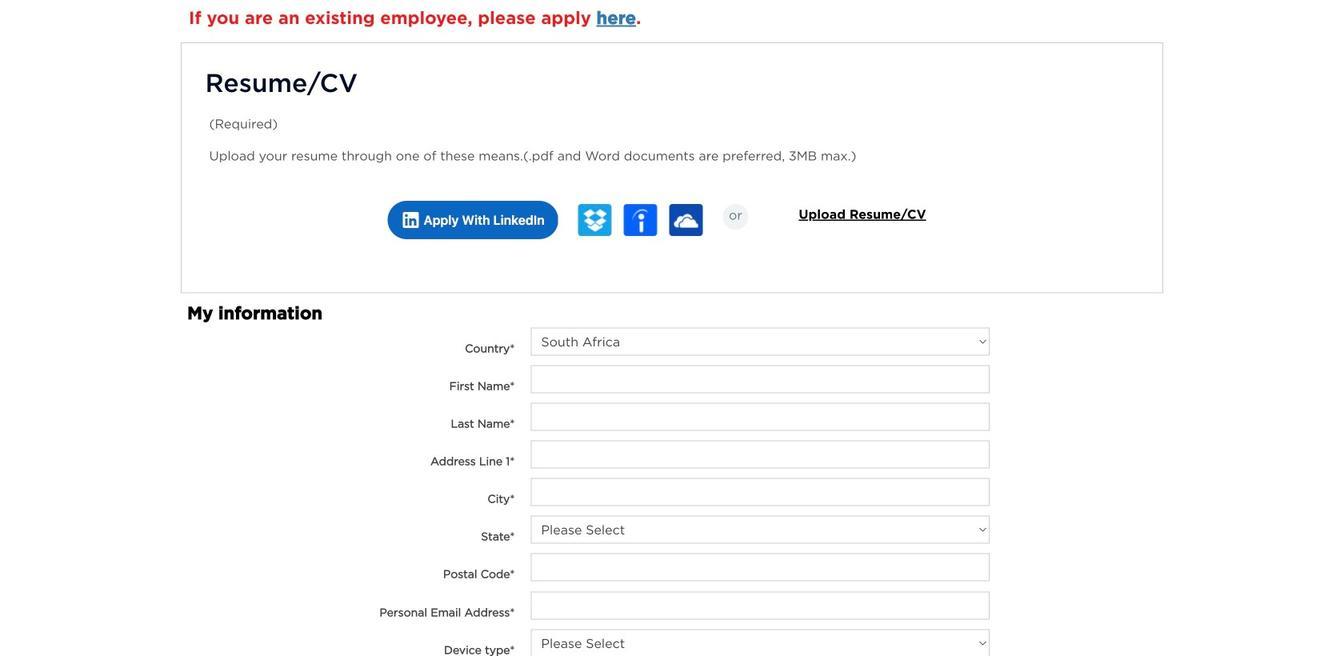 Task type: describe. For each thing, give the bounding box(es) containing it.
First Name text field
[[531, 365, 990, 393]]

Last Name text field
[[531, 403, 990, 431]]

Personal Email Address email field
[[531, 592, 990, 620]]



Task type: vqa. For each thing, say whether or not it's contained in the screenshot.
I currently work here checkbox
no



Task type: locate. For each thing, give the bounding box(es) containing it.
City text field
[[531, 478, 990, 506]]

Postal Code text field
[[531, 554, 990, 582]]

Address Line 1 text field
[[531, 441, 990, 469]]

group
[[201, 63, 1143, 273]]



